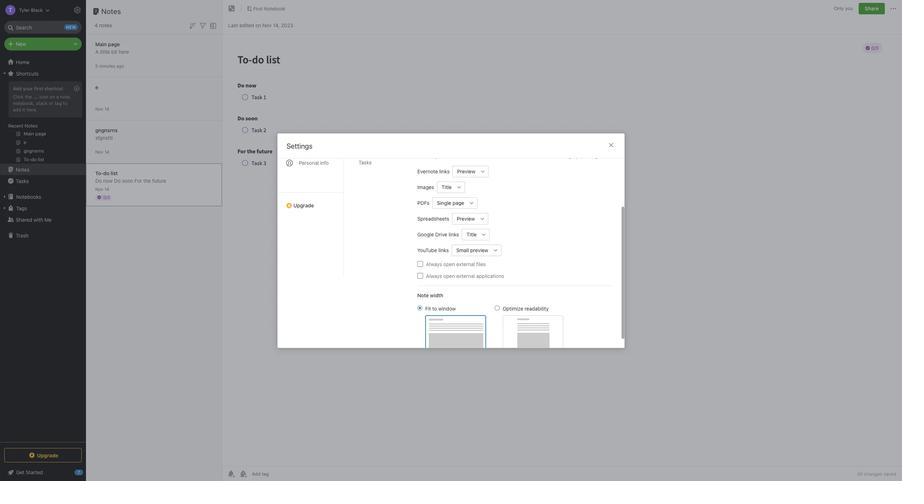 Task type: locate. For each thing, give the bounding box(es) containing it.
2 do from the left
[[114, 178, 121, 184]]

0 vertical spatial tasks
[[359, 159, 372, 165]]

only you
[[835, 5, 854, 11]]

1 vertical spatial title button
[[462, 229, 479, 240]]

to down note,
[[63, 100, 67, 106]]

nov
[[263, 22, 272, 28], [95, 106, 103, 112], [95, 149, 103, 155], [95, 187, 103, 192]]

title inside choose default view option for google drive links field
[[467, 231, 477, 238]]

click
[[13, 94, 24, 100]]

do down list
[[114, 178, 121, 184]]

always right always open external applications option
[[426, 273, 442, 279]]

Choose default view option for Evernote links field
[[453, 166, 489, 177]]

the
[[25, 94, 32, 100], [144, 178, 151, 184]]

14 for gngnsrns
[[105, 149, 109, 155]]

first notebook button
[[245, 4, 288, 14]]

preview for evernote links
[[458, 168, 476, 174]]

page inside note list element
[[108, 41, 120, 47]]

1 horizontal spatial your
[[435, 153, 445, 159]]

to right fit
[[433, 305, 437, 312]]

first
[[253, 6, 263, 11]]

option group containing fit to window
[[418, 305, 564, 350]]

add
[[13, 86, 22, 91]]

tree containing home
[[0, 56, 86, 442]]

tasks tab
[[353, 156, 406, 168]]

last edited on nov 14, 2023
[[228, 22, 293, 28]]

2 nov 14 from the top
[[95, 149, 109, 155]]

1 vertical spatial 14
[[105, 149, 109, 155]]

1 vertical spatial external
[[457, 273, 475, 279]]

1 horizontal spatial the
[[144, 178, 151, 184]]

0 vertical spatial always
[[426, 261, 442, 267]]

Optimize readability radio
[[495, 305, 500, 310]]

do
[[95, 178, 102, 184], [114, 178, 121, 184]]

1 vertical spatial title
[[467, 231, 477, 238]]

nov left 14,
[[263, 22, 272, 28]]

external for files
[[457, 261, 475, 267]]

0 vertical spatial open
[[444, 261, 455, 267]]

page right single
[[453, 200, 464, 206]]

open for always open external applications
[[444, 273, 455, 279]]

0 vertical spatial preview
[[458, 168, 476, 174]]

note list element
[[86, 0, 223, 482]]

your left 'default'
[[435, 153, 445, 159]]

nov down e
[[95, 106, 103, 112]]

2 vertical spatial 14
[[105, 187, 109, 192]]

1 vertical spatial notes
[[25, 123, 38, 129]]

1 vertical spatial on
[[50, 94, 55, 100]]

open for always open external files
[[444, 261, 455, 267]]

1 vertical spatial your
[[435, 153, 445, 159]]

shortcut
[[44, 86, 63, 91]]

2 external from the top
[[457, 273, 475, 279]]

1 vertical spatial upgrade
[[37, 453, 58, 459]]

shortcuts button
[[0, 68, 86, 79]]

title button up single
[[437, 181, 454, 193]]

fit to window
[[426, 305, 456, 312]]

1 nov 14 from the top
[[95, 106, 109, 112]]

personal info
[[299, 160, 329, 166]]

expand note image
[[228, 4, 236, 13]]

1 horizontal spatial tasks
[[359, 159, 372, 165]]

...
[[33, 94, 38, 100]]

a
[[56, 94, 59, 100]]

on inside note window element
[[256, 22, 261, 28]]

2 open from the top
[[444, 273, 455, 279]]

14
[[105, 106, 109, 112], [105, 149, 109, 155], [105, 187, 109, 192]]

and
[[505, 153, 513, 159]]

1 vertical spatial always
[[426, 273, 442, 279]]

do down to-
[[95, 178, 102, 184]]

evernote
[[418, 168, 438, 174]]

minutes
[[99, 63, 115, 69]]

Choose default view option for Google Drive links field
[[462, 229, 490, 240]]

title button
[[437, 181, 454, 193], [462, 229, 479, 240]]

option group
[[418, 305, 564, 350]]

your for first
[[23, 86, 33, 91]]

0 horizontal spatial tasks
[[16, 178, 29, 184]]

preview inside choose default view option for spreadsheets field
[[457, 216, 475, 222]]

Fit to window radio
[[418, 305, 423, 310]]

preview button
[[453, 166, 478, 177], [452, 213, 477, 224]]

Choose default view option for Images field
[[437, 181, 465, 193]]

always for always open external applications
[[426, 273, 442, 279]]

1 vertical spatial preview
[[457, 216, 475, 222]]

group inside tree
[[0, 79, 86, 167]]

0 vertical spatial upgrade button
[[278, 192, 344, 211]]

small
[[457, 247, 469, 253]]

1 vertical spatial page
[[453, 200, 464, 206]]

2 vertical spatial notes
[[16, 167, 29, 173]]

14 down sfgnsfd
[[105, 149, 109, 155]]

0 vertical spatial page
[[108, 41, 120, 47]]

0 horizontal spatial page
[[108, 41, 120, 47]]

optimize readability
[[503, 305, 549, 312]]

2 vertical spatial nov 14
[[95, 187, 109, 192]]

always open external files
[[426, 261, 486, 267]]

0 horizontal spatial title button
[[437, 181, 454, 193]]

the left ...
[[25, 94, 32, 100]]

what are my options?
[[544, 153, 593, 159]]

nov down sfgnsfd
[[95, 149, 103, 155]]

title button down choose default view option for spreadsheets field
[[462, 229, 479, 240]]

to-do list do now do soon for the future
[[95, 170, 166, 184]]

to inside icon on a note, notebook, stack or tag to add it here.
[[63, 100, 67, 106]]

1 vertical spatial preview button
[[452, 213, 477, 224]]

page
[[108, 41, 120, 47], [453, 200, 464, 206]]

page for single page
[[453, 200, 464, 206]]

links right drive
[[449, 231, 459, 238]]

optimize
[[503, 305, 524, 312]]

0 horizontal spatial do
[[95, 178, 102, 184]]

1 14 from the top
[[105, 106, 109, 112]]

links down drive
[[439, 247, 449, 253]]

group
[[0, 79, 86, 167]]

choose
[[418, 153, 434, 159]]

0 horizontal spatial the
[[25, 94, 32, 100]]

nov 14 up 0/3
[[95, 187, 109, 192]]

1 horizontal spatial on
[[256, 22, 261, 28]]

notes up tasks button
[[16, 167, 29, 173]]

0 vertical spatial preview button
[[453, 166, 478, 177]]

to inside option group
[[433, 305, 437, 312]]

tasks inside tab
[[359, 159, 372, 165]]

1 horizontal spatial upgrade button
[[278, 192, 344, 211]]

0 vertical spatial on
[[256, 22, 261, 28]]

1 external from the top
[[457, 261, 475, 267]]

1 vertical spatial nov 14
[[95, 149, 109, 155]]

open down always open external files
[[444, 273, 455, 279]]

your up click the ...
[[23, 86, 33, 91]]

add your first shortcut
[[13, 86, 63, 91]]

tree
[[0, 56, 86, 442]]

on left the a
[[50, 94, 55, 100]]

notebook,
[[13, 100, 35, 106]]

title for google drive links
[[467, 231, 477, 238]]

nov 14 for e
[[95, 106, 109, 112]]

nov 14 down sfgnsfd
[[95, 149, 109, 155]]

1 open from the top
[[444, 261, 455, 267]]

group containing add your first shortcut
[[0, 79, 86, 167]]

the inside the to-do list do now do soon for the future
[[144, 178, 151, 184]]

0 vertical spatial title
[[442, 184, 452, 190]]

0 horizontal spatial on
[[50, 94, 55, 100]]

home
[[16, 59, 29, 65]]

first
[[34, 86, 43, 91]]

youtube links
[[418, 247, 449, 253]]

on right edited
[[256, 22, 261, 28]]

trash link
[[0, 230, 86, 241]]

0 horizontal spatial to
[[63, 100, 67, 106]]

are
[[557, 153, 564, 159]]

1 horizontal spatial to
[[433, 305, 437, 312]]

a
[[95, 49, 99, 55]]

0 vertical spatial notes
[[101, 7, 121, 15]]

14 up 0/3
[[105, 187, 109, 192]]

notes link
[[0, 164, 86, 175]]

tab list
[[278, 88, 344, 278]]

4 notes
[[95, 22, 112, 28]]

nov 14 up gngnsrns
[[95, 106, 109, 112]]

external up always open external applications
[[457, 261, 475, 267]]

to
[[63, 100, 67, 106], [433, 305, 437, 312]]

e
[[95, 84, 98, 90]]

0 vertical spatial your
[[23, 86, 33, 91]]

always right 'always open external files' checkbox on the bottom of the page
[[426, 261, 442, 267]]

0 vertical spatial upgrade
[[294, 202, 314, 208]]

tasks
[[359, 159, 372, 165], [16, 178, 29, 184]]

0 horizontal spatial title
[[442, 184, 452, 190]]

1 horizontal spatial upgrade
[[294, 202, 314, 208]]

notes up notes
[[101, 7, 121, 15]]

always for always open external files
[[426, 261, 442, 267]]

14 up gngnsrns
[[105, 106, 109, 112]]

preview button down "choose default view option for pdfs" field
[[452, 213, 477, 224]]

notes inside note list element
[[101, 7, 121, 15]]

1 vertical spatial to
[[433, 305, 437, 312]]

icon on a note, notebook, stack or tag to add it here.
[[13, 94, 71, 113]]

ago
[[117, 63, 124, 69]]

recent
[[8, 123, 23, 129]]

new
[[16, 41, 26, 47]]

drive
[[436, 231, 448, 238]]

Always open external files checkbox
[[418, 261, 423, 267]]

None search field
[[9, 21, 77, 34]]

0 vertical spatial nov 14
[[95, 106, 109, 112]]

2 14 from the top
[[105, 149, 109, 155]]

tag
[[55, 100, 62, 106]]

spreadsheets
[[418, 216, 450, 222]]

for
[[476, 153, 482, 159]]

0 vertical spatial title button
[[437, 181, 454, 193]]

page up the bit
[[108, 41, 120, 47]]

note,
[[60, 94, 71, 100]]

1 vertical spatial tasks
[[16, 178, 29, 184]]

open up always open external applications
[[444, 261, 455, 267]]

the right for
[[144, 178, 151, 184]]

preview up choose default view option for google drive links field
[[457, 216, 475, 222]]

1 horizontal spatial title
[[467, 231, 477, 238]]

soon
[[122, 178, 133, 184]]

preview button down views
[[453, 166, 478, 177]]

1 always from the top
[[426, 261, 442, 267]]

title
[[442, 184, 452, 190], [467, 231, 477, 238]]

1 horizontal spatial title button
[[462, 229, 479, 240]]

personal
[[299, 160, 319, 166]]

expand notebooks image
[[2, 194, 8, 200]]

small preview
[[457, 247, 489, 253]]

tab list containing personal info
[[278, 88, 344, 278]]

2023
[[281, 22, 293, 28]]

you
[[846, 5, 854, 11]]

0 vertical spatial the
[[25, 94, 32, 100]]

Choose default view option for PDFs field
[[433, 197, 478, 209]]

the inside tree
[[25, 94, 32, 100]]

info
[[320, 160, 329, 166]]

1 vertical spatial the
[[144, 178, 151, 184]]

choose your default views for new links and attachments.
[[418, 153, 543, 159]]

Note Editor text field
[[223, 34, 903, 467]]

open
[[444, 261, 455, 267], [444, 273, 455, 279]]

preview down views
[[458, 168, 476, 174]]

0 horizontal spatial your
[[23, 86, 33, 91]]

0 vertical spatial 14
[[105, 106, 109, 112]]

list
[[111, 170, 118, 176]]

1 horizontal spatial page
[[453, 200, 464, 206]]

notes
[[101, 7, 121, 15], [25, 123, 38, 129], [16, 167, 29, 173]]

preview inside field
[[458, 168, 476, 174]]

home link
[[0, 56, 86, 68]]

1 horizontal spatial do
[[114, 178, 121, 184]]

0 vertical spatial to
[[63, 100, 67, 106]]

settings image
[[73, 6, 82, 14]]

page inside button
[[453, 200, 464, 206]]

title up single
[[442, 184, 452, 190]]

1 vertical spatial upgrade button
[[4, 449, 82, 463]]

notes right recent
[[25, 123, 38, 129]]

small preview button
[[452, 245, 491, 256]]

1 vertical spatial open
[[444, 273, 455, 279]]

2 always from the top
[[426, 273, 442, 279]]

your for default
[[435, 153, 445, 159]]

title inside field
[[442, 184, 452, 190]]

external down always open external files
[[457, 273, 475, 279]]

notebook
[[264, 6, 286, 11]]

notebooks link
[[0, 191, 86, 203]]

0 vertical spatial external
[[457, 261, 475, 267]]

title up small preview button on the bottom right of the page
[[467, 231, 477, 238]]

gngnsrns
[[95, 127, 118, 133]]

on inside icon on a note, notebook, stack or tag to add it here.
[[50, 94, 55, 100]]

14,
[[273, 22, 280, 28]]

your inside tree
[[23, 86, 33, 91]]



Task type: describe. For each thing, give the bounding box(es) containing it.
shared with me link
[[0, 214, 86, 226]]

0 horizontal spatial upgrade button
[[4, 449, 82, 463]]

future
[[152, 178, 166, 184]]

for
[[135, 178, 142, 184]]

new
[[484, 153, 492, 159]]

4
[[95, 22, 98, 28]]

external for applications
[[457, 273, 475, 279]]

saved
[[884, 471, 897, 477]]

add tag image
[[239, 470, 248, 479]]

now
[[103, 178, 113, 184]]

14 for e
[[105, 106, 109, 112]]

default
[[446, 153, 461, 159]]

shortcuts
[[16, 70, 39, 77]]

add a reminder image
[[227, 470, 236, 479]]

3 14 from the top
[[105, 187, 109, 192]]

links right the evernote
[[440, 168, 450, 174]]

preview
[[471, 247, 489, 253]]

new button
[[4, 38, 82, 51]]

me
[[45, 217, 52, 223]]

stack
[[36, 100, 48, 106]]

notes
[[99, 22, 112, 28]]

only
[[835, 5, 845, 11]]

google drive links
[[418, 231, 459, 238]]

all
[[858, 471, 863, 477]]

google
[[418, 231, 434, 238]]

title for images
[[442, 184, 452, 190]]

do
[[103, 170, 109, 176]]

my
[[565, 153, 572, 159]]

title button for google drive links
[[462, 229, 479, 240]]

Choose default view option for YouTube links field
[[452, 245, 502, 256]]

share
[[865, 5, 879, 11]]

preview button for spreadsheets
[[452, 213, 477, 224]]

tags
[[16, 205, 27, 211]]

window
[[439, 305, 456, 312]]

upgrade inside tab list
[[294, 202, 314, 208]]

3 nov 14 from the top
[[95, 187, 109, 192]]

files
[[477, 261, 486, 267]]

shared
[[16, 217, 32, 223]]

single page button
[[433, 197, 466, 209]]

0 horizontal spatial upgrade
[[37, 453, 58, 459]]

to-
[[95, 170, 103, 176]]

here.
[[26, 107, 38, 113]]

icon
[[39, 94, 48, 100]]

options?
[[574, 153, 593, 159]]

last
[[228, 22, 238, 28]]

main page
[[95, 41, 120, 47]]

note
[[418, 292, 429, 298]]

1 do from the left
[[95, 178, 102, 184]]

page for main page
[[108, 41, 120, 47]]

gngnsrns sfgnsfd
[[95, 127, 118, 141]]

changes
[[865, 471, 883, 477]]

a little bit here
[[95, 49, 129, 55]]

upgrade button inside tab list
[[278, 192, 344, 211]]

width
[[430, 292, 444, 298]]

fit
[[426, 305, 431, 312]]

nov up 0/3
[[95, 187, 103, 192]]

tasks button
[[0, 175, 86, 187]]

it
[[22, 107, 25, 113]]

links left 'and'
[[494, 153, 504, 159]]

what
[[544, 153, 556, 159]]

edited
[[240, 22, 254, 28]]

or
[[49, 100, 53, 106]]

title button for images
[[437, 181, 454, 193]]

preview for spreadsheets
[[457, 216, 475, 222]]

5
[[95, 63, 98, 69]]

single
[[437, 200, 452, 206]]

views
[[463, 153, 475, 159]]

sfgnsfd
[[95, 135, 113, 141]]

readability
[[525, 305, 549, 312]]

little
[[100, 49, 110, 55]]

nov 14 for gngnsrns
[[95, 149, 109, 155]]

always open external applications
[[426, 273, 505, 279]]

note window element
[[223, 0, 903, 482]]

preview button for evernote links
[[453, 166, 478, 177]]

notebooks
[[16, 194, 41, 200]]

tasks inside button
[[16, 178, 29, 184]]

images
[[418, 184, 434, 190]]

recent notes
[[8, 123, 38, 129]]

applications
[[477, 273, 505, 279]]

5 minutes ago
[[95, 63, 124, 69]]

expand tags image
[[2, 205, 8, 211]]

Always open external applications checkbox
[[418, 273, 423, 279]]

with
[[34, 217, 43, 223]]

bit
[[111, 49, 117, 55]]

attachments.
[[514, 153, 543, 159]]

pdfs
[[418, 200, 430, 206]]

single page
[[437, 200, 464, 206]]

tags button
[[0, 203, 86, 214]]

settings
[[287, 142, 313, 150]]

add
[[13, 107, 21, 113]]

close image
[[607, 141, 616, 149]]

nov inside note window element
[[263, 22, 272, 28]]

Search text field
[[9, 21, 77, 34]]

0/3
[[103, 195, 110, 200]]

youtube
[[418, 247, 437, 253]]

here
[[119, 49, 129, 55]]

share button
[[859, 3, 886, 14]]

Choose default view option for Spreadsheets field
[[452, 213, 489, 224]]

all changes saved
[[858, 471, 897, 477]]

note width
[[418, 292, 444, 298]]



Task type: vqa. For each thing, say whether or not it's contained in the screenshot.
'Bold' image
no



